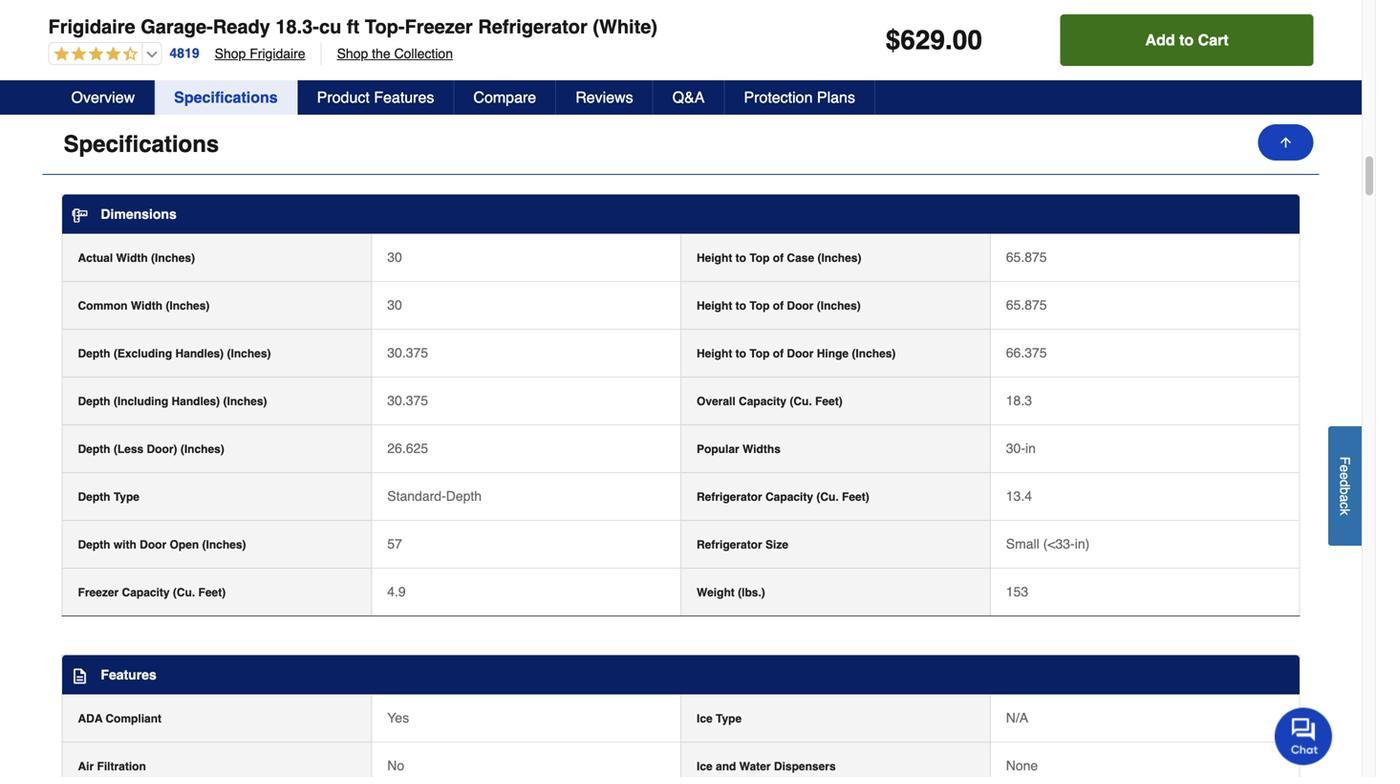 Task type: locate. For each thing, give the bounding box(es) containing it.
to inside button
[[1180, 31, 1194, 49]]

door left hinge
[[787, 347, 814, 360]]

type up with
[[114, 490, 140, 504]]

height up overall
[[697, 347, 732, 360]]

1 vertical spatial specifications
[[64, 131, 219, 157]]

product
[[317, 88, 370, 106]]

freezer
[[405, 16, 473, 38], [78, 586, 119, 599]]

arrow up image
[[1278, 135, 1294, 150]]

65.875
[[1006, 250, 1047, 265], [1006, 297, 1047, 313]]

frigidaire up warning(s)
[[250, 46, 305, 61]]

f
[[1338, 457, 1353, 465]]

(cu.
[[790, 395, 812, 408], [817, 490, 839, 504], [173, 586, 195, 599]]

features up compliant
[[101, 667, 157, 683]]

features down "shop the collection"
[[374, 88, 434, 106]]

0 vertical spatial handles)
[[175, 347, 224, 360]]

0 vertical spatial top
[[750, 251, 770, 265]]

1 height from the top
[[697, 251, 732, 265]]

standard-
[[387, 489, 446, 504]]

refrigerator up compare
[[478, 16, 588, 38]]

0 vertical spatial ice
[[697, 712, 713, 726]]

1 vertical spatial ice
[[697, 760, 713, 773]]

depth for 13.4
[[78, 490, 110, 504]]

small
[[1006, 536, 1040, 552]]

top for height to top of door hinge (inches)
[[750, 347, 770, 360]]

1 vertical spatial 30
[[387, 297, 402, 313]]

handles) for 66.375
[[175, 347, 224, 360]]

0 vertical spatial features
[[374, 88, 434, 106]]

compare
[[473, 88, 536, 106]]

height up height to top of door (inches)
[[697, 251, 732, 265]]

629
[[901, 25, 945, 55]]

0 vertical spatial 30
[[387, 250, 402, 265]]

popular
[[697, 443, 739, 456]]

2 height from the top
[[697, 299, 732, 313]]

d
[[1338, 480, 1353, 487]]

0 horizontal spatial shop
[[215, 46, 246, 61]]

e up d
[[1338, 465, 1353, 472]]

0 vertical spatial refrigerator
[[478, 16, 588, 38]]

30.375
[[387, 345, 428, 360], [387, 393, 428, 408]]

0 vertical spatial of
[[773, 251, 784, 265]]

protection plans
[[744, 88, 855, 106]]

height
[[697, 251, 732, 265], [697, 299, 732, 313], [697, 347, 732, 360]]

ca
[[64, 60, 82, 76]]

filtration
[[97, 760, 146, 773]]

of for height to top of door (inches)
[[773, 299, 784, 313]]

width right actual
[[116, 251, 148, 265]]

link icon image
[[311, 64, 324, 78]]

2 65.875 from the top
[[1006, 297, 1047, 313]]

add to cart button
[[1061, 14, 1314, 66]]

4.9
[[387, 584, 406, 599]]

of left the "case"
[[773, 251, 784, 265]]

(cu. for 18.3
[[790, 395, 812, 408]]

3 of from the top
[[773, 347, 784, 360]]

of down height to top of door (inches)
[[773, 347, 784, 360]]

shop inside "link"
[[337, 46, 368, 61]]

1 vertical spatial type
[[716, 712, 742, 726]]

1 30.375 from the top
[[387, 345, 428, 360]]

1 vertical spatial features
[[101, 667, 157, 683]]

top
[[750, 251, 770, 265], [750, 299, 770, 313], [750, 347, 770, 360]]

2 ice from the top
[[697, 760, 713, 773]]

2 top from the top
[[750, 299, 770, 313]]

153
[[1006, 584, 1029, 599]]

depth (excluding handles) (inches)
[[78, 347, 271, 360]]

1 vertical spatial handles)
[[172, 395, 220, 408]]

door right with
[[140, 538, 166, 552]]

0 vertical spatial type
[[114, 490, 140, 504]]

3 top from the top
[[750, 347, 770, 360]]

0 vertical spatial feet)
[[815, 395, 843, 408]]

(inches) right "door)"
[[180, 443, 224, 456]]

2 vertical spatial (cu.
[[173, 586, 195, 599]]

1 top from the top
[[750, 251, 770, 265]]

protection
[[744, 88, 813, 106]]

shop down 'frigidaire garage-ready 18.3-cu ft top-freezer refrigerator (white)'
[[337, 46, 368, 61]]

1 vertical spatial freezer
[[78, 586, 119, 599]]

dimensions image
[[72, 208, 87, 223]]

0 vertical spatial 65.875
[[1006, 250, 1047, 265]]

shop
[[215, 46, 246, 61], [337, 46, 368, 61]]

overall capacity (cu. feet)
[[697, 395, 843, 408]]

1 horizontal spatial type
[[716, 712, 742, 726]]

type up and
[[716, 712, 742, 726]]

height for height to top of case (inches)
[[697, 251, 732, 265]]

height down height to top of case (inches)
[[697, 299, 732, 313]]

ice
[[697, 712, 713, 726], [697, 760, 713, 773]]

refrigerator
[[478, 16, 588, 38], [697, 490, 762, 504], [697, 538, 762, 552]]

n/a
[[1006, 710, 1029, 726]]

capacity for 18.3
[[739, 395, 787, 408]]

feet) for 13.4
[[842, 490, 869, 504]]

product features button
[[298, 80, 454, 115]]

residents:
[[85, 60, 148, 76]]

door for 66.375
[[787, 347, 814, 360]]

top down height to top of case (inches)
[[750, 299, 770, 313]]

ice and water dispensers
[[697, 760, 836, 773]]

specifications down overview button at the left top of the page
[[64, 131, 219, 157]]

0 vertical spatial capacity
[[739, 395, 787, 408]]

to left the "case"
[[736, 251, 746, 265]]

freezer down with
[[78, 586, 119, 599]]

3 height from the top
[[697, 347, 732, 360]]

2 30.375 from the top
[[387, 393, 428, 408]]

1 vertical spatial width
[[131, 299, 163, 313]]

1 vertical spatial refrigerator
[[697, 490, 762, 504]]

notes image
[[72, 668, 87, 684]]

handles) down the depth (excluding handles) (inches)
[[172, 395, 220, 408]]

top for height to top of case (inches)
[[750, 251, 770, 265]]

q&a button
[[653, 80, 725, 115]]

air
[[78, 760, 94, 773]]

capacity up size
[[766, 490, 813, 504]]

to for height to top of case (inches)
[[736, 251, 746, 265]]

case
[[787, 251, 814, 265]]

1 vertical spatial 65.875
[[1006, 297, 1047, 313]]

of down height to top of case (inches)
[[773, 299, 784, 313]]

ice left and
[[697, 760, 713, 773]]

18.3-
[[276, 16, 319, 38]]

1 shop from the left
[[215, 46, 246, 61]]

to
[[1180, 31, 1194, 49], [736, 251, 746, 265], [736, 299, 746, 313], [736, 347, 746, 360]]

frigidaire up 4.4 stars image
[[48, 16, 135, 38]]

specifications for the specifications button below "65"
[[174, 88, 278, 106]]

0 horizontal spatial freezer
[[78, 586, 119, 599]]

width for actual
[[116, 251, 148, 265]]

capacity right overall
[[739, 395, 787, 408]]

(less
[[114, 443, 144, 456]]

capacity
[[739, 395, 787, 408], [766, 490, 813, 504], [122, 586, 170, 599]]

depth for 66.375
[[78, 347, 110, 360]]

0 horizontal spatial type
[[114, 490, 140, 504]]

ready
[[213, 16, 270, 38]]

of
[[773, 251, 784, 265], [773, 299, 784, 313], [773, 347, 784, 360]]

0 horizontal spatial features
[[101, 667, 157, 683]]

2 shop from the left
[[337, 46, 368, 61]]

top left the "case"
[[750, 251, 770, 265]]

the
[[372, 46, 391, 61]]

(cu. for 13.4
[[817, 490, 839, 504]]

height for height to top of door (inches)
[[697, 299, 732, 313]]

65.875 for height to top of door (inches)
[[1006, 297, 1047, 313]]

type for ice type
[[716, 712, 742, 726]]

handles) for 18.3
[[172, 395, 220, 408]]

specifications down "65"
[[174, 88, 278, 106]]

warning(s)
[[239, 63, 308, 78]]

(<33-
[[1043, 536, 1075, 552]]

0 vertical spatial 30.375
[[387, 345, 428, 360]]

width
[[116, 251, 148, 265], [131, 299, 163, 313]]

1 vertical spatial feet)
[[842, 490, 869, 504]]

to for height to top of door hinge (inches)
[[736, 347, 746, 360]]

1 horizontal spatial freezer
[[405, 16, 473, 38]]

1 ice from the top
[[697, 712, 713, 726]]

0 vertical spatial width
[[116, 251, 148, 265]]

capacity for 13.4
[[766, 490, 813, 504]]

0 vertical spatial door
[[787, 299, 814, 313]]

1 horizontal spatial (cu.
[[790, 395, 812, 408]]

2 vertical spatial top
[[750, 347, 770, 360]]

handles)
[[175, 347, 224, 360], [172, 395, 220, 408]]

freezer up collection
[[405, 16, 473, 38]]

handles) up the 'depth (including handles) (inches)'
[[175, 347, 224, 360]]

1 65.875 from the top
[[1006, 250, 1047, 265]]

to right add
[[1180, 31, 1194, 49]]

shop for shop the collection
[[337, 46, 368, 61]]

1 30 from the top
[[387, 250, 402, 265]]

top up overall capacity (cu. feet)
[[750, 347, 770, 360]]

0 vertical spatial (cu.
[[790, 395, 812, 408]]

ice for yes
[[697, 712, 713, 726]]

2 vertical spatial capacity
[[122, 586, 170, 599]]

1 horizontal spatial frigidaire
[[250, 46, 305, 61]]

open
[[170, 538, 199, 552]]

1 horizontal spatial shop
[[337, 46, 368, 61]]

0 vertical spatial frigidaire
[[48, 16, 135, 38]]

refrigerator left size
[[697, 538, 762, 552]]

width right common
[[131, 299, 163, 313]]

1 vertical spatial door
[[787, 347, 814, 360]]

to for height to top of door (inches)
[[736, 299, 746, 313]]

chat invite button image
[[1275, 707, 1333, 765]]

2 vertical spatial refrigerator
[[697, 538, 762, 552]]

specifications button
[[155, 80, 298, 115], [43, 115, 1319, 175]]

1 vertical spatial of
[[773, 299, 784, 313]]

chevron up image
[[1279, 135, 1298, 154]]

temperature
[[141, 20, 213, 35]]

standard-depth
[[387, 489, 482, 504]]

to up overall
[[736, 347, 746, 360]]

1 vertical spatial 30.375
[[387, 393, 428, 408]]

shop up "65"
[[215, 46, 246, 61]]

feet)
[[815, 395, 843, 408], [842, 490, 869, 504], [198, 586, 226, 599]]

(inches)
[[151, 251, 195, 265], [818, 251, 862, 265], [166, 299, 210, 313], [817, 299, 861, 313], [227, 347, 271, 360], [852, 347, 896, 360], [223, 395, 267, 408], [180, 443, 224, 456], [202, 538, 246, 552]]

1 horizontal spatial features
[[374, 88, 434, 106]]

2 vertical spatial of
[[773, 347, 784, 360]]

0 vertical spatial height
[[697, 251, 732, 265]]

refrigerator down popular widths
[[697, 490, 762, 504]]

to down height to top of case (inches)
[[736, 299, 746, 313]]

door for 65.875
[[787, 299, 814, 313]]

2 vertical spatial height
[[697, 347, 732, 360]]

1 vertical spatial capacity
[[766, 490, 813, 504]]

0 vertical spatial specifications
[[174, 88, 278, 106]]

reviews button
[[556, 80, 653, 115]]

e up b
[[1338, 472, 1353, 480]]

ice up ice and water dispensers
[[697, 712, 713, 726]]

depth for 30-in
[[78, 443, 110, 456]]

specifications button down "65"
[[155, 80, 298, 115]]

features inside button
[[374, 88, 434, 106]]

2 30 from the top
[[387, 297, 402, 313]]

1 of from the top
[[773, 251, 784, 265]]

warning image
[[168, 62, 181, 78]]

weight (lbs.)
[[697, 586, 765, 599]]

door down the "case"
[[787, 299, 814, 313]]

2 horizontal spatial (cu.
[[817, 490, 839, 504]]

2 of from the top
[[773, 299, 784, 313]]

1 vertical spatial (cu.
[[817, 490, 839, 504]]

30
[[387, 250, 402, 265], [387, 297, 402, 313]]

water
[[739, 760, 771, 773]]

1 vertical spatial height
[[697, 299, 732, 313]]

1 vertical spatial top
[[750, 299, 770, 313]]

capacity down depth with door open (inches)
[[122, 586, 170, 599]]



Task type: describe. For each thing, give the bounding box(es) containing it.
overview button
[[52, 80, 155, 115]]

1 e from the top
[[1338, 465, 1353, 472]]

depth for small (<33-in)
[[78, 538, 110, 552]]

of for height to top of case (inches)
[[773, 251, 784, 265]]

size
[[766, 538, 789, 552]]

overview
[[71, 88, 135, 106]]

popular widths
[[697, 443, 781, 456]]

2 vertical spatial feet)
[[198, 586, 226, 599]]

actual
[[78, 251, 113, 265]]

height to top of door (inches)
[[697, 299, 861, 313]]

in)
[[1075, 536, 1090, 552]]

add
[[1146, 31, 1175, 49]]

dimensions
[[101, 207, 177, 222]]

4819
[[170, 46, 199, 61]]

ada
[[78, 712, 103, 726]]

electronic temperature control; frost-free
[[79, 20, 318, 35]]

type for depth type
[[114, 490, 140, 504]]

product features
[[317, 88, 434, 106]]

(inches) up the depth (excluding handles) (inches)
[[166, 299, 210, 313]]

65.875 for height to top of case (inches)
[[1006, 250, 1047, 265]]

height to top of door hinge (inches)
[[697, 347, 896, 360]]

collection
[[394, 46, 453, 61]]

1 vertical spatial frigidaire
[[250, 46, 305, 61]]

66.375
[[1006, 345, 1047, 360]]

specifications button down q&a button
[[43, 115, 1319, 175]]

$
[[886, 25, 901, 55]]

(inches) right the "case"
[[818, 251, 862, 265]]

plans
[[817, 88, 855, 106]]

ca residents:
[[64, 60, 148, 76]]

door)
[[147, 443, 177, 456]]

no
[[387, 758, 404, 773]]

small (<33-in)
[[1006, 536, 1090, 552]]

f e e d b a c k button
[[1329, 426, 1362, 546]]

30.375 for 66.375
[[387, 345, 428, 360]]

compare button
[[454, 80, 556, 115]]

b
[[1338, 487, 1353, 494]]

18.3
[[1006, 393, 1032, 408]]

depth (including handles) (inches)
[[78, 395, 267, 408]]

a
[[1338, 494, 1353, 502]]

compliant
[[106, 712, 162, 726]]

width for common
[[131, 299, 163, 313]]

(inches) right hinge
[[852, 347, 896, 360]]

free
[[295, 20, 318, 35]]

prop 65 warning(s) link
[[168, 61, 324, 80]]

ft
[[347, 16, 360, 38]]

depth with door open (inches)
[[78, 538, 246, 552]]

2 e from the top
[[1338, 472, 1353, 480]]

shop for shop frigidaire
[[215, 46, 246, 61]]

hinge
[[817, 347, 849, 360]]

yes
[[387, 710, 409, 726]]

cu
[[319, 16, 341, 38]]

0 horizontal spatial (cu.
[[173, 586, 195, 599]]

specifications for the specifications button underneath q&a button
[[64, 131, 219, 157]]

f e e d b a c k
[[1338, 457, 1353, 515]]

dispensers
[[774, 760, 836, 773]]

$ 629 . 00
[[886, 25, 982, 55]]

refrigerator for standard-depth
[[697, 490, 762, 504]]

common width (inches)
[[78, 299, 210, 313]]

freezer capacity (cu. feet)
[[78, 586, 226, 599]]

frigidaire garage-ready 18.3-cu ft top-freezer refrigerator (white)
[[48, 16, 658, 38]]

65
[[220, 63, 235, 78]]

reviews
[[576, 88, 633, 106]]

overall
[[697, 395, 736, 408]]

(inches) right open
[[202, 538, 246, 552]]

.
[[945, 25, 953, 55]]

ice for no
[[697, 760, 713, 773]]

of for height to top of door hinge (inches)
[[773, 347, 784, 360]]

electronic
[[79, 20, 138, 35]]

height to top of case (inches)
[[697, 251, 862, 265]]

0 horizontal spatial frigidaire
[[48, 16, 135, 38]]

actual width (inches)
[[78, 251, 195, 265]]

shop the collection link
[[322, 42, 453, 65]]

to for add to cart
[[1180, 31, 1194, 49]]

cart
[[1198, 31, 1229, 49]]

(inches) up hinge
[[817, 299, 861, 313]]

height for height to top of door hinge (inches)
[[697, 347, 732, 360]]

top for height to top of door (inches)
[[750, 299, 770, 313]]

refrigerator size
[[697, 538, 789, 552]]

ada compliant
[[78, 712, 162, 726]]

in
[[1026, 441, 1036, 456]]

00
[[953, 25, 982, 55]]

(lbs.)
[[738, 586, 765, 599]]

(inches) up the 'depth (including handles) (inches)'
[[227, 347, 271, 360]]

prop 65 warning(s)
[[186, 63, 308, 78]]

(inches) down the depth (excluding handles) (inches)
[[223, 395, 267, 408]]

c
[[1338, 502, 1353, 509]]

2 vertical spatial door
[[140, 538, 166, 552]]

q&a
[[673, 88, 705, 106]]

top-
[[365, 16, 405, 38]]

prop
[[186, 63, 216, 78]]

weight
[[697, 586, 735, 599]]

feet) for 18.3
[[815, 395, 843, 408]]

garage-
[[141, 16, 213, 38]]

depth for 18.3
[[78, 395, 110, 408]]

30 for common width (inches)
[[387, 297, 402, 313]]

30 for actual width (inches)
[[387, 250, 402, 265]]

(inches) down dimensions at the left top of the page
[[151, 251, 195, 265]]

shop frigidaire
[[215, 46, 305, 61]]

none
[[1006, 758, 1038, 773]]

protection plans button
[[725, 80, 875, 115]]

(excluding
[[114, 347, 172, 360]]

common
[[78, 299, 128, 313]]

k
[[1338, 509, 1353, 515]]

frost-
[[265, 20, 295, 35]]

control;
[[217, 20, 261, 35]]

and
[[716, 760, 736, 773]]

4.4 stars image
[[49, 46, 138, 64]]

30-in
[[1006, 441, 1036, 456]]

26.625
[[387, 441, 428, 456]]

30-
[[1006, 441, 1026, 456]]

refrigerator for 57
[[697, 538, 762, 552]]

(including
[[114, 395, 168, 408]]

0 vertical spatial freezer
[[405, 16, 473, 38]]

shop the collection
[[337, 46, 453, 61]]

depth type
[[78, 490, 140, 504]]

with
[[114, 538, 137, 552]]

57
[[387, 536, 402, 552]]

30.375 for 18.3
[[387, 393, 428, 408]]



Task type: vqa. For each thing, say whether or not it's contained in the screenshot.
COMPLIANT
yes



